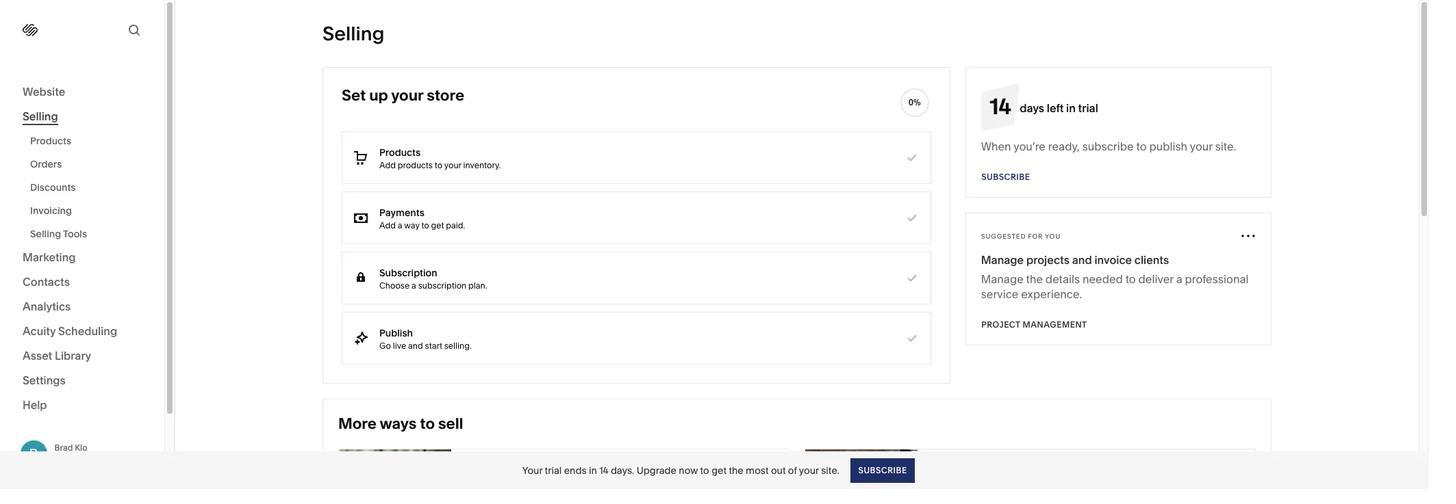 Task type: locate. For each thing, give the bounding box(es) containing it.
a right the deliver
[[1177, 273, 1183, 286]]

products
[[30, 135, 71, 147], [380, 146, 421, 159]]

acuity scheduling link
[[23, 324, 142, 340]]

0 vertical spatial subscribe
[[981, 172, 1030, 182]]

1 horizontal spatial and
[[1073, 253, 1092, 267]]

0 horizontal spatial products
[[30, 135, 71, 147]]

your inside 'products add products to your inventory.'
[[444, 160, 461, 170]]

manage up "service"
[[981, 273, 1024, 286]]

selling
[[323, 22, 385, 45], [23, 110, 58, 123], [30, 228, 61, 240]]

now
[[679, 465, 698, 477]]

the up experience.
[[1027, 273, 1043, 286]]

needed
[[1083, 273, 1123, 286]]

products for products
[[30, 135, 71, 147]]

subscribe button
[[981, 165, 1030, 190], [851, 459, 915, 483]]

add for products
[[380, 160, 396, 170]]

brad klo
[[54, 443, 87, 454]]

0 vertical spatial add
[[380, 160, 396, 170]]

a left way
[[398, 220, 403, 231]]

0 horizontal spatial subscribe button
[[851, 459, 915, 483]]

the inside the "manage projects and invoice clients manage the details needed to deliver a professional service experience."
[[1027, 273, 1043, 286]]

to
[[1137, 140, 1147, 153], [435, 160, 443, 170], [422, 220, 429, 231], [1126, 273, 1136, 286], [420, 415, 435, 434], [701, 465, 710, 477]]

1 horizontal spatial the
[[1027, 273, 1043, 286]]

14 left days
[[990, 93, 1012, 120]]

0 vertical spatial the
[[1027, 273, 1043, 286]]

contacts
[[23, 275, 70, 289]]

products inside 'products add products to your inventory.'
[[380, 146, 421, 159]]

2 vertical spatial selling
[[30, 228, 61, 240]]

deliver
[[1139, 273, 1174, 286]]

0 horizontal spatial subscribe
[[858, 465, 907, 476]]

service
[[981, 288, 1019, 301]]

selling tools
[[30, 228, 87, 240]]

selling up the set
[[323, 22, 385, 45]]

marketing
[[23, 251, 76, 264]]

to right way
[[422, 220, 429, 231]]

in right 'left'
[[1067, 101, 1076, 115]]

selling inside selling tools 'link'
[[30, 228, 61, 240]]

selling inside selling link
[[23, 110, 58, 123]]

ways
[[380, 415, 417, 434]]

1 horizontal spatial subscribe button
[[981, 165, 1030, 190]]

add down "payments"
[[380, 220, 396, 231]]

0 vertical spatial trial
[[1079, 101, 1099, 115]]

1 vertical spatial and
[[408, 341, 423, 351]]

0 vertical spatial get
[[431, 220, 444, 231]]

the
[[1027, 273, 1043, 286], [729, 465, 744, 477]]

to left publish
[[1137, 140, 1147, 153]]

a inside subscription choose a subscription plan.
[[412, 281, 416, 291]]

ready,
[[1049, 140, 1080, 153]]

subscription choose a subscription plan.
[[380, 267, 487, 291]]

in
[[1067, 101, 1076, 115], [589, 465, 597, 477]]

your
[[522, 465, 543, 477]]

1 horizontal spatial trial
[[1079, 101, 1099, 115]]

selling up marketing
[[30, 228, 61, 240]]

a for payments
[[398, 220, 403, 231]]

0 horizontal spatial trial
[[545, 465, 562, 477]]

trial right 'left'
[[1079, 101, 1099, 115]]

orders
[[30, 158, 62, 171]]

and right live
[[408, 341, 423, 351]]

discounts
[[30, 182, 76, 194]]

1 horizontal spatial 14
[[990, 93, 1012, 120]]

1 horizontal spatial products
[[380, 146, 421, 159]]

1 manage from the top
[[981, 253, 1024, 267]]

1 horizontal spatial in
[[1067, 101, 1076, 115]]

project management
[[981, 320, 1087, 330]]

1 vertical spatial add
[[380, 220, 396, 231]]

in right ends
[[589, 465, 597, 477]]

asset library
[[23, 349, 91, 363]]

acuity
[[23, 325, 56, 338]]

to left the sell
[[420, 415, 435, 434]]

0 horizontal spatial the
[[729, 465, 744, 477]]

to right products
[[435, 160, 443, 170]]

1 vertical spatial subscribe
[[858, 465, 907, 476]]

2 manage from the top
[[981, 273, 1024, 286]]

add left products
[[380, 160, 396, 170]]

get right now
[[712, 465, 727, 477]]

add inside payments add a way to get paid.
[[380, 220, 396, 231]]

subscription
[[418, 281, 467, 291]]

0 horizontal spatial in
[[589, 465, 597, 477]]

1 vertical spatial get
[[712, 465, 727, 477]]

your left 'inventory.'
[[444, 160, 461, 170]]

0 horizontal spatial a
[[398, 220, 403, 231]]

1 vertical spatial in
[[589, 465, 597, 477]]

2 horizontal spatial a
[[1177, 273, 1183, 286]]

to inside the "manage projects and invoice clients manage the details needed to deliver a professional service experience."
[[1126, 273, 1136, 286]]

trial
[[1079, 101, 1099, 115], [545, 465, 562, 477]]

site. right of
[[822, 465, 840, 477]]

contacts link
[[23, 275, 142, 291]]

products up products
[[380, 146, 421, 159]]

0 vertical spatial in
[[1067, 101, 1076, 115]]

to left the deliver
[[1126, 273, 1136, 286]]

1 vertical spatial manage
[[981, 273, 1024, 286]]

1 horizontal spatial a
[[412, 281, 416, 291]]

a
[[398, 220, 403, 231], [1177, 273, 1183, 286], [412, 281, 416, 291]]

add inside 'products add products to your inventory.'
[[380, 160, 396, 170]]

trial right your
[[545, 465, 562, 477]]

products up orders
[[30, 135, 71, 147]]

days
[[1020, 101, 1045, 115]]

add
[[380, 160, 396, 170], [380, 220, 396, 231]]

inventory.
[[463, 160, 501, 170]]

help
[[23, 399, 47, 412]]

0%
[[909, 97, 921, 108]]

subscribe
[[981, 172, 1030, 182], [858, 465, 907, 476]]

subscribe inside subscribe button
[[858, 465, 907, 476]]

a down the subscription
[[412, 281, 416, 291]]

clients
[[1135, 253, 1170, 267]]

to inside 'products add products to your inventory.'
[[435, 160, 443, 170]]

0 vertical spatial manage
[[981, 253, 1024, 267]]

1 vertical spatial trial
[[545, 465, 562, 477]]

site.
[[1216, 140, 1237, 153], [822, 465, 840, 477]]

a inside payments add a way to get paid.
[[398, 220, 403, 231]]

0 vertical spatial 14
[[990, 93, 1012, 120]]

professional
[[1185, 273, 1249, 286]]

0 horizontal spatial and
[[408, 341, 423, 351]]

asset
[[23, 349, 52, 363]]

out
[[771, 465, 786, 477]]

most
[[746, 465, 769, 477]]

your right of
[[799, 465, 819, 477]]

1 vertical spatial site.
[[822, 465, 840, 477]]

14
[[990, 93, 1012, 120], [600, 465, 609, 477]]

0 vertical spatial site.
[[1216, 140, 1237, 153]]

projects
[[1027, 253, 1070, 267]]

the left most
[[729, 465, 744, 477]]

manage down suggested
[[981, 253, 1024, 267]]

1 vertical spatial 14
[[600, 465, 609, 477]]

1 vertical spatial the
[[729, 465, 744, 477]]

1 vertical spatial subscribe button
[[851, 459, 915, 483]]

more
[[338, 415, 377, 434]]

2 add from the top
[[380, 220, 396, 231]]

site. right publish
[[1216, 140, 1237, 153]]

14 left days.
[[600, 465, 609, 477]]

0 vertical spatial and
[[1073, 253, 1092, 267]]

tools
[[63, 228, 87, 240]]

0 vertical spatial subscribe button
[[981, 165, 1030, 190]]

and up details
[[1073, 253, 1092, 267]]

analytics
[[23, 300, 71, 314]]

0 horizontal spatial 14
[[600, 465, 609, 477]]

when you're ready, subscribe to publish your site.
[[981, 140, 1237, 153]]

get
[[431, 220, 444, 231], [712, 465, 727, 477]]

your trial ends in 14 days. upgrade now to get the most out of your site.
[[522, 465, 840, 477]]

products link
[[30, 129, 149, 153]]

add for payments
[[380, 220, 396, 231]]

paid.
[[446, 220, 465, 231]]

go
[[380, 341, 391, 351]]

0 horizontal spatial get
[[431, 220, 444, 231]]

selling down website
[[23, 110, 58, 123]]

scheduling
[[58, 325, 117, 338]]

1 add from the top
[[380, 160, 396, 170]]

1 vertical spatial selling
[[23, 110, 58, 123]]

klo
[[75, 443, 87, 454]]

and
[[1073, 253, 1092, 267], [408, 341, 423, 351]]

get left paid.
[[431, 220, 444, 231]]

get inside payments add a way to get paid.
[[431, 220, 444, 231]]

manage
[[981, 253, 1024, 267], [981, 273, 1024, 286]]



Task type: describe. For each thing, give the bounding box(es) containing it.
0 horizontal spatial site.
[[822, 465, 840, 477]]

brad
[[54, 443, 73, 454]]

products add products to your inventory.
[[380, 146, 501, 170]]

1 horizontal spatial site.
[[1216, 140, 1237, 153]]

choose
[[380, 281, 410, 291]]

a for subscription
[[412, 281, 416, 291]]

selling tools link
[[30, 223, 149, 246]]

invoice
[[1095, 253, 1132, 267]]

for
[[1028, 233, 1043, 240]]

selling link
[[23, 109, 142, 125]]

selling.
[[444, 341, 472, 351]]

manage projects and invoice clients manage the details needed to deliver a professional service experience.
[[981, 253, 1249, 301]]

and inside the publish go live and start selling.
[[408, 341, 423, 351]]

payments
[[380, 207, 425, 219]]

live
[[393, 341, 406, 351]]

settings
[[23, 374, 66, 388]]

sell
[[438, 415, 463, 434]]

subscription
[[380, 267, 438, 279]]

you're
[[1014, 140, 1046, 153]]

upgrade
[[637, 465, 677, 477]]

start
[[425, 341, 442, 351]]

when
[[981, 140, 1012, 153]]

way
[[404, 220, 420, 231]]

your right publish
[[1190, 140, 1213, 153]]

asset library link
[[23, 349, 142, 365]]

library
[[55, 349, 91, 363]]

invoicing
[[30, 205, 72, 217]]

suggested for you
[[981, 233, 1061, 240]]

help link
[[23, 398, 47, 413]]

project
[[981, 320, 1021, 330]]

experience.
[[1022, 288, 1083, 301]]

invoicing link
[[30, 199, 149, 223]]

a inside the "manage projects and invoice clients manage the details needed to deliver a professional service experience."
[[1177, 273, 1183, 286]]

publish
[[1150, 140, 1188, 153]]

more ways to sell
[[338, 415, 463, 434]]

website link
[[23, 84, 142, 101]]

store
[[427, 86, 465, 105]]

0 vertical spatial selling
[[323, 22, 385, 45]]

of
[[788, 465, 797, 477]]

to right now
[[701, 465, 710, 477]]

products for products add products to your inventory.
[[380, 146, 421, 159]]

plan.
[[469, 281, 487, 291]]

project management button
[[981, 313, 1087, 338]]

set up your store
[[342, 86, 465, 105]]

and inside the "manage projects and invoice clients manage the details needed to deliver a professional service experience."
[[1073, 253, 1092, 267]]

days left in trial
[[1020, 101, 1099, 115]]

management
[[1023, 320, 1087, 330]]

your right up
[[391, 86, 424, 105]]

publish go live and start selling.
[[380, 327, 472, 351]]

to inside payments add a way to get paid.
[[422, 220, 429, 231]]

you
[[1045, 233, 1061, 240]]

suggested
[[981, 233, 1026, 240]]

details
[[1046, 273, 1080, 286]]

settings link
[[23, 373, 142, 390]]

left
[[1047, 101, 1064, 115]]

up
[[369, 86, 388, 105]]

ends
[[564, 465, 587, 477]]

publish
[[380, 327, 413, 339]]

acuity scheduling
[[23, 325, 117, 338]]

analytics link
[[23, 299, 142, 316]]

marketing link
[[23, 250, 142, 266]]

days.
[[611, 465, 635, 477]]

subscribe
[[1083, 140, 1134, 153]]

discounts link
[[30, 176, 149, 199]]

payments add a way to get paid.
[[380, 207, 465, 231]]

orders link
[[30, 153, 149, 176]]

brad klo button
[[21, 441, 142, 468]]

products
[[398, 160, 433, 170]]

set
[[342, 86, 366, 105]]

1 horizontal spatial subscribe
[[981, 172, 1030, 182]]

1 horizontal spatial get
[[712, 465, 727, 477]]

website
[[23, 85, 65, 99]]



Task type: vqa. For each thing, say whether or not it's contained in the screenshot.
Page
no



